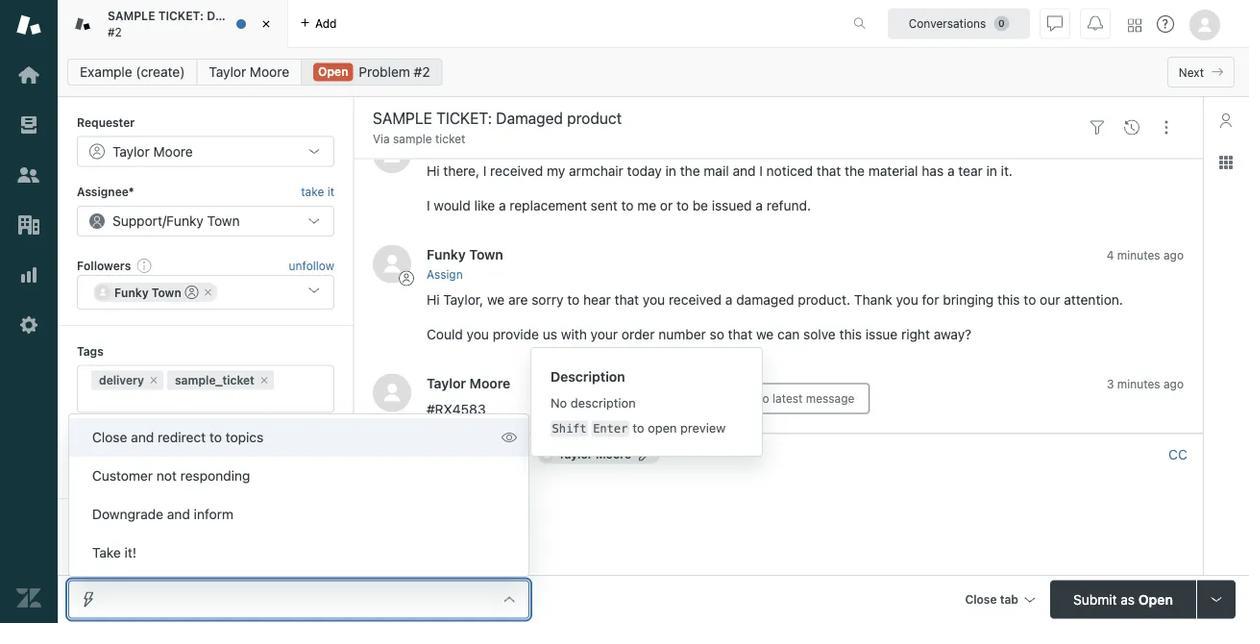 Task type: describe. For each thing, give the bounding box(es) containing it.
add button
[[288, 0, 349, 47]]

#2 inside sample ticket: damaged product #2
[[108, 25, 122, 38]]

it.
[[1002, 162, 1013, 178]]

message
[[806, 392, 855, 405]]

it!
[[125, 545, 137, 561]]

3
[[1107, 377, 1115, 390]]

urgent
[[228, 459, 270, 475]]

close and redirect to topics element
[[92, 428, 264, 447]]

tags
[[77, 344, 104, 358]]

would
[[434, 197, 471, 212]]

has
[[922, 162, 944, 178]]

assign
[[427, 267, 463, 281]]

example (create)
[[80, 64, 185, 80]]

issue
[[866, 326, 898, 341]]

(create)
[[136, 64, 185, 80]]

sample ticket: damaged product #2
[[108, 9, 308, 38]]

to
[[508, 446, 523, 462]]

could
[[427, 326, 463, 341]]

submit
[[1074, 591, 1118, 607]]

so
[[710, 326, 725, 341]]

taylor inside requester element
[[112, 143, 150, 159]]

sample
[[108, 9, 155, 23]]

remove image
[[148, 375, 160, 386]]

1 the from the left
[[680, 162, 701, 178]]

customer not responding
[[92, 468, 250, 484]]

type
[[77, 431, 105, 445]]

conversations
[[909, 17, 987, 30]]

take
[[301, 185, 324, 198]]

or
[[660, 197, 673, 212]]

customer context image
[[1219, 112, 1235, 128]]

close for close and redirect to topics
[[92, 429, 127, 445]]

next
[[1180, 65, 1205, 79]]

moore inside 'conversationlabel' "log"
[[470, 375, 511, 390]]

via
[[373, 132, 390, 146]]

filter image
[[1090, 120, 1106, 135]]

can
[[778, 326, 800, 341]]

0 horizontal spatial this
[[840, 326, 863, 341]]

funky inside assignee* element
[[166, 213, 204, 229]]

ticket
[[436, 132, 466, 146]]

4 minutes ago
[[1107, 247, 1185, 261]]

funky for funky town
[[114, 286, 149, 299]]

i would like a replacement sent to me or to be issued a refund.
[[427, 197, 811, 212]]

for
[[923, 291, 940, 307]]

taylor inside secondary element
[[209, 64, 246, 80]]

get help image
[[1158, 15, 1175, 33]]

replacement
[[510, 197, 587, 212]]

preview
[[681, 421, 726, 435]]

4
[[1107, 247, 1115, 261]]

downgrade
[[92, 506, 163, 522]]

taylor moore link inside 'conversationlabel' "log"
[[427, 375, 511, 390]]

number
[[659, 326, 706, 341]]

example
[[80, 64, 132, 80]]

moore down enter at the bottom
[[596, 448, 632, 461]]

funky town option
[[93, 283, 218, 302]]

sample
[[393, 132, 432, 146]]

2 horizontal spatial that
[[817, 162, 842, 178]]

requester
[[77, 115, 135, 129]]

to inside shift enter to open preview
[[633, 421, 645, 435]]

as
[[1121, 591, 1136, 607]]

order
[[622, 326, 655, 341]]

sent
[[591, 197, 618, 212]]

3 minutes ago text field
[[1107, 377, 1185, 390]]

taylor moore link inside secondary element
[[197, 59, 302, 86]]

damaged
[[207, 9, 261, 23]]

to left the our
[[1024, 291, 1037, 307]]

taylor moore inside 'conversationlabel' "log"
[[427, 375, 511, 390]]

close image
[[257, 14, 276, 34]]

conversationlabel log
[[354, 119, 1204, 433]]

user is an agent image
[[185, 286, 199, 299]]

requester element
[[77, 136, 335, 167]]

customer not responding element
[[92, 466, 250, 486]]

us
[[543, 326, 558, 341]]

customer
[[92, 468, 153, 484]]

taylor moore down enter at the bottom
[[558, 448, 632, 461]]

1 horizontal spatial i
[[483, 162, 487, 178]]

responding
[[180, 468, 250, 484]]

1 horizontal spatial we
[[757, 326, 774, 341]]

0 horizontal spatial i
[[427, 197, 430, 212]]

cc button
[[1169, 446, 1188, 463]]

0 vertical spatial received
[[491, 162, 544, 178]]

and for close and redirect to topics
[[131, 429, 154, 445]]

2 avatar image from the top
[[373, 373, 411, 412]]

topics
[[226, 429, 264, 445]]

could you provide us with your order number so that we can solve this issue right away?
[[427, 326, 972, 341]]

tab containing sample ticket: damaged product
[[58, 0, 308, 48]]

bringing
[[943, 291, 994, 307]]

problem #2
[[359, 64, 430, 80]]

info on adding followers image
[[137, 258, 152, 273]]

2 horizontal spatial you
[[897, 291, 919, 307]]

refund.
[[767, 197, 811, 212]]

1 in from the left
[[666, 162, 677, 178]]

2 in from the left
[[987, 162, 998, 178]]

displays possible ticket submission types image
[[1210, 592, 1225, 607]]

my
[[547, 162, 566, 178]]

damaged
[[737, 291, 795, 307]]

Subject field
[[369, 107, 1077, 130]]

close tab button
[[957, 580, 1043, 622]]

funky for funky town assign
[[427, 246, 466, 261]]

product
[[264, 9, 308, 23]]

tear
[[959, 162, 983, 178]]

town for funky town
[[152, 286, 181, 299]]

secondary element
[[58, 53, 1250, 91]]

description
[[551, 369, 626, 385]]

1 horizontal spatial remove image
[[258, 375, 270, 386]]

zendesk image
[[16, 586, 41, 611]]

cc
[[1169, 446, 1188, 462]]

take
[[92, 545, 121, 561]]

and for downgrade and inform
[[167, 506, 190, 522]]

open inside secondary element
[[318, 65, 349, 78]]

inform
[[194, 506, 234, 522]]

problem for problem
[[89, 459, 141, 475]]

support
[[112, 213, 162, 229]]

be
[[693, 197, 709, 212]]

jump to latest message button
[[687, 383, 870, 414]]

tab
[[1001, 593, 1019, 606]]

1 horizontal spatial you
[[643, 291, 665, 307]]

no description
[[551, 396, 636, 410]]

customers image
[[16, 162, 41, 187]]

zendesk support image
[[16, 12, 41, 37]]

moore inside secondary element
[[250, 64, 289, 80]]

right
[[902, 326, 931, 341]]

#2 inside secondary element
[[414, 64, 430, 80]]

provide
[[493, 326, 539, 341]]

taylor inside 'conversationlabel' "log"
[[427, 375, 466, 390]]

admin image
[[16, 312, 41, 337]]

notifications image
[[1088, 16, 1104, 31]]

next button
[[1168, 57, 1235, 87]]

edit user image
[[640, 448, 653, 461]]

1 horizontal spatial received
[[669, 291, 722, 307]]

me
[[638, 197, 657, 212]]

3 minutes ago
[[1107, 377, 1185, 390]]



Task type: vqa. For each thing, say whether or not it's contained in the screenshot.
the 'topics'
yes



Task type: locate. For each thing, give the bounding box(es) containing it.
not
[[157, 468, 177, 484]]

town down like
[[470, 246, 504, 261]]

1 horizontal spatial problem
[[359, 64, 410, 80]]

events image
[[1125, 120, 1140, 135]]

to inside jump to latest message button
[[759, 392, 770, 405]]

Public reply composer text field
[[363, 475, 1195, 515]]

taylor moore link up the #rx4583
[[427, 375, 511, 390]]

armchair
[[569, 162, 624, 178]]

0 vertical spatial remove image
[[203, 287, 214, 298]]

sorry
[[532, 291, 564, 307]]

open down add
[[318, 65, 349, 78]]

#2 down tabs tab list
[[414, 64, 430, 80]]

town right /
[[207, 213, 240, 229]]

to right or
[[677, 197, 689, 212]]

take it button
[[301, 182, 335, 202]]

0 horizontal spatial in
[[666, 162, 677, 178]]

assignee*
[[77, 185, 134, 198]]

mail
[[704, 162, 729, 178]]

that right so at the bottom right of page
[[728, 326, 753, 341]]

problem inside secondary element
[[359, 64, 410, 80]]

remove image right user is an agent icon
[[203, 287, 214, 298]]

0 vertical spatial hi
[[427, 162, 440, 178]]

to left 'topics'
[[210, 429, 222, 445]]

close inside dropdown button
[[966, 593, 998, 606]]

2 vertical spatial town
[[152, 286, 181, 299]]

i left the noticed
[[760, 162, 763, 178]]

0 vertical spatial and
[[733, 162, 756, 178]]

close tab
[[966, 593, 1019, 606]]

funky up assign button
[[427, 246, 466, 261]]

in right today
[[666, 162, 677, 178]]

tabs tab list
[[58, 0, 834, 48]]

hi left there,
[[427, 162, 440, 178]]

shift
[[552, 422, 587, 436]]

moore up the #rx4583
[[470, 375, 511, 390]]

1 vertical spatial taylor moore link
[[427, 375, 511, 390]]

town for funky town assign
[[470, 246, 504, 261]]

taylor moore link
[[197, 59, 302, 86], [427, 375, 511, 390]]

hi
[[427, 162, 440, 178], [427, 291, 440, 307]]

followers element
[[77, 275, 335, 310]]

the
[[680, 162, 701, 178], [845, 162, 865, 178]]

0 vertical spatial #2
[[108, 25, 122, 38]]

add
[[315, 17, 337, 30]]

0 horizontal spatial received
[[491, 162, 544, 178]]

0 horizontal spatial taylor moore link
[[197, 59, 302, 86]]

conversations button
[[888, 8, 1031, 39]]

2 minutes from the top
[[1118, 377, 1161, 390]]

0 horizontal spatial open
[[318, 65, 349, 78]]

close for close tab
[[966, 593, 998, 606]]

2 vertical spatial that
[[728, 326, 753, 341]]

problem up via
[[359, 64, 410, 80]]

open
[[648, 421, 677, 435]]

1 vertical spatial problem
[[89, 459, 141, 475]]

priority
[[215, 431, 257, 445]]

main element
[[0, 0, 58, 623]]

that right the noticed
[[817, 162, 842, 178]]

2 horizontal spatial i
[[760, 162, 763, 178]]

problem down type
[[89, 459, 141, 475]]

0 horizontal spatial remove image
[[203, 287, 214, 298]]

close and redirect to topics
[[92, 429, 264, 445]]

tab
[[58, 0, 308, 48]]

to left hear
[[568, 291, 580, 307]]

0 vertical spatial avatar image
[[373, 244, 411, 283]]

issued
[[712, 197, 752, 212]]

1 horizontal spatial #2
[[414, 64, 430, 80]]

noticed
[[767, 162, 813, 178]]

2 ago from the top
[[1164, 377, 1185, 390]]

1 horizontal spatial taylor moore link
[[427, 375, 511, 390]]

1 vertical spatial town
[[470, 246, 504, 261]]

taylor moore down close icon
[[209, 64, 289, 80]]

taylor down sample ticket: damaged product #2
[[209, 64, 246, 80]]

hi for hi there, i received my armchair today in the mail and i noticed that the material has a tear in it.
[[427, 162, 440, 178]]

taylor moore link down close icon
[[197, 59, 302, 86]]

get started image
[[16, 62, 41, 87]]

are
[[509, 291, 528, 307]]

0 horizontal spatial we
[[487, 291, 505, 307]]

ago for #rx4583
[[1164, 377, 1185, 390]]

delivery
[[99, 374, 144, 387]]

1 vertical spatial ago
[[1164, 377, 1185, 390]]

avatar image left the #rx4583
[[373, 373, 411, 412]]

town inside assignee* element
[[207, 213, 240, 229]]

views image
[[16, 112, 41, 137]]

moore inside requester element
[[153, 143, 193, 159]]

1 vertical spatial we
[[757, 326, 774, 341]]

taylor moore inside requester element
[[112, 143, 193, 159]]

1 vertical spatial open
[[1139, 591, 1174, 607]]

open
[[318, 65, 349, 78], [1139, 591, 1174, 607]]

2 vertical spatial funky
[[114, 286, 149, 299]]

taylor
[[209, 64, 246, 80], [112, 143, 150, 159], [427, 375, 466, 390], [558, 448, 593, 461]]

downgrade and inform element
[[92, 505, 234, 524]]

0 vertical spatial this
[[998, 291, 1021, 307]]

a right like
[[499, 197, 506, 212]]

1 vertical spatial that
[[615, 291, 639, 307]]

1 vertical spatial remove image
[[258, 375, 270, 386]]

you left for
[[897, 291, 919, 307]]

taylor moore
[[209, 64, 289, 80], [112, 143, 193, 159], [427, 375, 511, 390], [558, 448, 632, 461]]

no
[[551, 396, 567, 410]]

1 vertical spatial close
[[966, 593, 998, 606]]

minutes for hi taylor, we are sorry to hear that you received a damaged product. thank you for bringing this to our attention.
[[1118, 247, 1161, 261]]

None field
[[104, 591, 494, 608]]

close up problem popup button
[[92, 429, 127, 445]]

0 vertical spatial we
[[487, 291, 505, 307]]

and inside option
[[131, 429, 154, 445]]

town left user is an agent icon
[[152, 286, 181, 299]]

ticket actions image
[[1160, 120, 1175, 135]]

taylor down the shift
[[558, 448, 593, 461]]

and up problem popup button
[[131, 429, 154, 445]]

1 ago from the top
[[1164, 247, 1185, 261]]

close inside option
[[92, 429, 127, 445]]

funky town link
[[427, 246, 504, 261]]

0 vertical spatial open
[[318, 65, 349, 78]]

moore
[[250, 64, 289, 80], [153, 143, 193, 159], [470, 375, 511, 390], [596, 448, 632, 461]]

a
[[948, 162, 955, 178], [499, 197, 506, 212], [756, 197, 763, 212], [726, 291, 733, 307]]

1 hi from the top
[[427, 162, 440, 178]]

we left are at the left top of the page
[[487, 291, 505, 307]]

attention.
[[1065, 291, 1124, 307]]

2 horizontal spatial town
[[470, 246, 504, 261]]

and right the mail
[[733, 162, 756, 178]]

remove image right sample_ticket
[[258, 375, 270, 386]]

0 horizontal spatial that
[[615, 291, 639, 307]]

ago
[[1164, 247, 1185, 261], [1164, 377, 1185, 390]]

1 horizontal spatial town
[[207, 213, 240, 229]]

received
[[491, 162, 544, 178], [669, 291, 722, 307]]

to left me
[[622, 197, 634, 212]]

thank
[[855, 291, 893, 307]]

this right bringing at top
[[998, 291, 1021, 307]]

funky town assign
[[427, 246, 504, 281]]

0 horizontal spatial #2
[[108, 25, 122, 38]]

1 vertical spatial received
[[669, 291, 722, 307]]

the left the mail
[[680, 162, 701, 178]]

0 vertical spatial minutes
[[1118, 247, 1161, 261]]

0 vertical spatial funky
[[166, 213, 204, 229]]

minutes
[[1118, 247, 1161, 261], [1118, 377, 1161, 390]]

ago right 3 on the right bottom of page
[[1164, 377, 1185, 390]]

reporting image
[[16, 262, 41, 287]]

0 horizontal spatial problem
[[89, 459, 141, 475]]

hide composer image
[[771, 426, 786, 441]]

1 vertical spatial hi
[[427, 291, 440, 307]]

funky inside funky town assign
[[427, 246, 466, 261]]

/
[[162, 213, 166, 229]]

1 horizontal spatial funky
[[166, 213, 204, 229]]

your
[[591, 326, 618, 341]]

1 horizontal spatial open
[[1139, 591, 1174, 607]]

close left tab
[[966, 593, 998, 606]]

taylor,
[[444, 291, 484, 307]]

0 horizontal spatial and
[[131, 429, 154, 445]]

open right "as" on the right bottom of the page
[[1139, 591, 1174, 607]]

organizations image
[[16, 212, 41, 237]]

0 vertical spatial close
[[92, 429, 127, 445]]

minutes for #rx4583
[[1118, 377, 1161, 390]]

hi taylor, we are sorry to hear that you received a damaged product. thank you for bringing this to our attention.
[[427, 291, 1124, 307]]

remove image
[[203, 287, 214, 298], [258, 375, 270, 386]]

0 horizontal spatial close
[[92, 429, 127, 445]]

assign button
[[427, 266, 463, 283]]

2 horizontal spatial and
[[733, 162, 756, 178]]

the left material
[[845, 162, 865, 178]]

and inside 'conversationlabel' "log"
[[733, 162, 756, 178]]

ago right '4' at the right top
[[1164, 247, 1185, 261]]

1 horizontal spatial that
[[728, 326, 753, 341]]

hi down assign
[[427, 291, 440, 307]]

that right hear
[[615, 291, 639, 307]]

problem inside popup button
[[89, 459, 141, 475]]

via sample ticket
[[373, 132, 466, 146]]

you
[[643, 291, 665, 307], [897, 291, 919, 307], [467, 326, 489, 341]]

1 avatar image from the top
[[373, 244, 411, 283]]

1 vertical spatial #2
[[414, 64, 430, 80]]

jump
[[726, 392, 756, 405]]

1 minutes from the top
[[1118, 247, 1161, 261]]

2 horizontal spatial funky
[[427, 246, 466, 261]]

this left issue
[[840, 326, 863, 341]]

solve
[[804, 326, 836, 341]]

town inside funky town assign
[[470, 246, 504, 261]]

0 horizontal spatial funky
[[114, 286, 149, 299]]

downgrade and inform
[[92, 506, 234, 522]]

redirect
[[158, 429, 206, 445]]

moore down close icon
[[250, 64, 289, 80]]

ago for hi taylor, we are sorry to hear that you received a damaged product. thank you for bringing this to our attention.
[[1164, 247, 1185, 261]]

minutes right '4' at the right top
[[1118, 247, 1161, 261]]

0 horizontal spatial the
[[680, 162, 701, 178]]

that
[[817, 162, 842, 178], [615, 291, 639, 307], [728, 326, 753, 341]]

in left it.
[[987, 162, 998, 178]]

apps image
[[1219, 155, 1235, 170]]

4 minutes ago text field
[[1107, 247, 1185, 261]]

i right there,
[[483, 162, 487, 178]]

funky inside option
[[114, 286, 149, 299]]

to left open
[[633, 421, 645, 435]]

we left can
[[757, 326, 774, 341]]

received left my
[[491, 162, 544, 178]]

you up order
[[643, 291, 665, 307]]

funkytownclown1@gmail.com image
[[95, 285, 111, 300]]

funky right support
[[166, 213, 204, 229]]

enter
[[593, 422, 628, 436]]

taylor moore up the #rx4583
[[427, 375, 511, 390]]

taylor moore down requester
[[112, 143, 193, 159]]

a right has at right top
[[948, 162, 955, 178]]

shift enter to open preview
[[552, 421, 726, 436]]

1 vertical spatial and
[[131, 429, 154, 445]]

button displays agent's chat status as invisible. image
[[1048, 16, 1063, 31]]

ticket:
[[158, 9, 204, 23]]

taylor down requester
[[112, 143, 150, 159]]

followers
[[77, 258, 131, 272]]

product.
[[798, 291, 851, 307]]

jump to latest message
[[726, 392, 855, 405]]

funky town
[[114, 286, 181, 299]]

town inside funky town option
[[152, 286, 181, 299]]

and left inform
[[167, 506, 190, 522]]

1 horizontal spatial the
[[845, 162, 865, 178]]

i left would
[[427, 197, 430, 212]]

#2
[[108, 25, 122, 38], [414, 64, 430, 80]]

#2 down sample
[[108, 25, 122, 38]]

sample_ticket
[[175, 374, 255, 387]]

hear
[[584, 291, 611, 307]]

close and redirect to topics option
[[69, 418, 529, 457]]

1 vertical spatial funky
[[427, 246, 466, 261]]

i
[[483, 162, 487, 178], [760, 162, 763, 178], [427, 197, 430, 212]]

a right issued
[[756, 197, 763, 212]]

and
[[733, 162, 756, 178], [131, 429, 154, 445], [167, 506, 190, 522]]

avatar image left assign button
[[373, 244, 411, 283]]

0 vertical spatial ago
[[1164, 247, 1185, 261]]

material
[[869, 162, 919, 178]]

minutes right 3 on the right bottom of page
[[1118, 377, 1161, 390]]

2 hi from the top
[[427, 291, 440, 307]]

taylor up the #rx4583
[[427, 375, 466, 390]]

description
[[571, 396, 636, 410]]

our
[[1040, 291, 1061, 307]]

take it! element
[[92, 543, 137, 562]]

1 vertical spatial this
[[840, 326, 863, 341]]

2 vertical spatial and
[[167, 506, 190, 522]]

zendesk products image
[[1129, 19, 1142, 32]]

2 the from the left
[[845, 162, 865, 178]]

problem for problem #2
[[359, 64, 410, 80]]

0 vertical spatial town
[[207, 213, 240, 229]]

a left damaged
[[726, 291, 733, 307]]

0 vertical spatial taylor moore link
[[197, 59, 302, 86]]

0 horizontal spatial town
[[152, 286, 181, 299]]

1 horizontal spatial and
[[167, 506, 190, 522]]

0 vertical spatial problem
[[359, 64, 410, 80]]

1 vertical spatial minutes
[[1118, 377, 1161, 390]]

moore up support / funky town
[[153, 143, 193, 159]]

1 horizontal spatial this
[[998, 291, 1021, 307]]

1 horizontal spatial close
[[966, 593, 998, 606]]

take it!
[[92, 545, 137, 561]]

like
[[475, 197, 495, 212]]

taylor moore inside secondary element
[[209, 64, 289, 80]]

to inside close and redirect to topics element
[[210, 429, 222, 445]]

you right could at bottom
[[467, 326, 489, 341]]

1 vertical spatial avatar image
[[373, 373, 411, 412]]

to right jump
[[759, 392, 770, 405]]

assignee* element
[[77, 206, 335, 236]]

avatar image
[[373, 244, 411, 283], [373, 373, 411, 412]]

0 horizontal spatial you
[[467, 326, 489, 341]]

received up could you provide us with your order number so that we can solve this issue right away? at bottom
[[669, 291, 722, 307]]

funky right funkytownclown1@gmail.com icon
[[114, 286, 149, 299]]

1 horizontal spatial in
[[987, 162, 998, 178]]

taylor.moore@example.com image
[[539, 447, 555, 462]]

hi for hi taylor, we are sorry to hear that you received a damaged product. thank you for bringing this to our attention.
[[427, 291, 440, 307]]

0 vertical spatial that
[[817, 162, 842, 178]]

to
[[622, 197, 634, 212], [677, 197, 689, 212], [568, 291, 580, 307], [1024, 291, 1037, 307], [759, 392, 770, 405], [633, 421, 645, 435], [210, 429, 222, 445]]

hi there, i received my armchair today in the mail and i noticed that the material has a tear in it.
[[427, 162, 1013, 178]]



